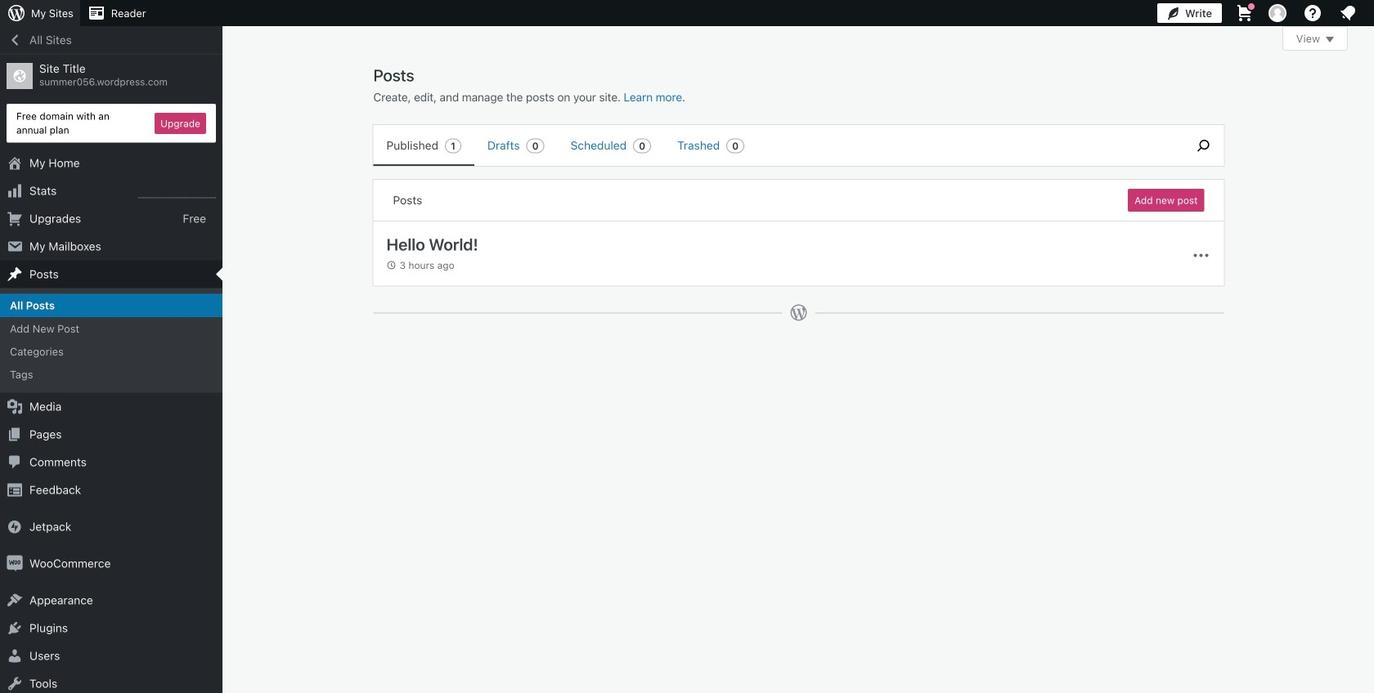 Task type: vqa. For each thing, say whether or not it's contained in the screenshot.
right all
no



Task type: describe. For each thing, give the bounding box(es) containing it.
my profile image
[[1269, 4, 1287, 22]]

1 img image from the top
[[7, 519, 23, 535]]

open search image
[[1184, 136, 1224, 155]]

highest hourly views 0 image
[[138, 188, 216, 199]]

help image
[[1303, 3, 1323, 23]]

my shopping cart image
[[1236, 3, 1255, 23]]

2 img image from the top
[[7, 556, 23, 572]]



Task type: locate. For each thing, give the bounding box(es) containing it.
3 list item from the top
[[1367, 237, 1375, 298]]

2 list item from the top
[[1367, 160, 1375, 237]]

toggle menu image
[[1192, 246, 1211, 265]]

img image
[[7, 519, 23, 535], [7, 556, 23, 572]]

manage your notifications image
[[1339, 3, 1358, 23]]

1 list item from the top
[[1367, 83, 1375, 160]]

menu
[[374, 125, 1175, 166]]

0 vertical spatial img image
[[7, 519, 23, 535]]

closed image
[[1326, 37, 1335, 43]]

main content
[[373, 26, 1348, 338]]

None search field
[[1184, 125, 1224, 166]]

list item
[[1367, 83, 1375, 160], [1367, 160, 1375, 237], [1367, 237, 1375, 298]]

1 vertical spatial img image
[[7, 556, 23, 572]]



